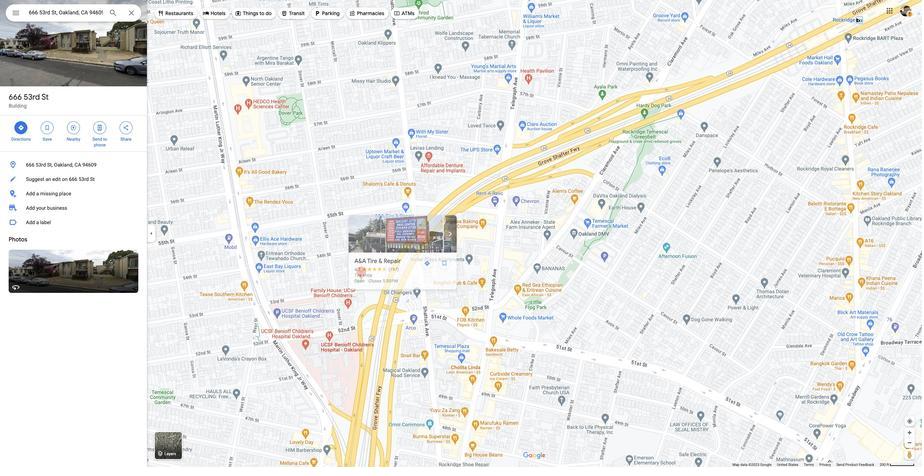 Task type: vqa. For each thing, say whether or not it's contained in the screenshot.
the Open
yes



Task type: locate. For each thing, give the bounding box(es) containing it.
st
[[42, 92, 49, 102], [90, 177, 95, 182]]

a left label
[[36, 220, 39, 226]]

add left label
[[26, 220, 35, 226]]


[[158, 9, 164, 17]]

to left do
[[260, 10, 265, 17]]

send to phone
[[92, 137, 107, 148]]

4.7
[[355, 268, 361, 273]]

show street view coverage image
[[905, 450, 916, 461]]

2 vertical spatial 53rd
[[79, 177, 89, 182]]

collapse side panel image
[[147, 230, 155, 238]]

666 inside 666 53rd st building
[[9, 92, 22, 102]]

0 horizontal spatial tire
[[355, 273, 362, 278]]

 transit
[[281, 9, 305, 17]]

0 vertical spatial to
[[260, 10, 265, 17]]

tire inside tire shop open ⋅ closes 5:30 pm
[[355, 273, 362, 278]]

send up phone
[[92, 137, 102, 142]]

1 vertical spatial st
[[90, 177, 95, 182]]

0 horizontal spatial to
[[103, 137, 107, 142]]

an
[[46, 177, 51, 182]]

photo image
[[349, 216, 443, 253]]

footer containing map data ©2023 google
[[733, 463, 881, 468]]


[[18, 124, 24, 132]]

to up phone
[[103, 137, 107, 142]]

footer inside google maps element
[[733, 463, 881, 468]]

666 up suggest
[[26, 162, 34, 168]]

things
[[243, 10, 259, 17]]

data
[[741, 464, 748, 468]]

parking
[[322, 10, 340, 17]]

53rd inside 666 53rd st building
[[24, 92, 40, 102]]

add a missing place button
[[0, 187, 147, 201]]

53rd down 94609
[[79, 177, 89, 182]]

1 horizontal spatial to
[[260, 10, 265, 17]]

666 right the on
[[69, 177, 77, 182]]

send inside send to phone
[[92, 137, 102, 142]]

1 vertical spatial 666
[[26, 162, 34, 168]]

1 vertical spatial send
[[837, 464, 845, 468]]

add a missing place
[[26, 191, 71, 197]]

send for send to phone
[[92, 137, 102, 142]]

0 horizontal spatial send
[[92, 137, 102, 142]]

200 ft button
[[881, 464, 915, 468]]

666 for st
[[9, 92, 22, 102]]

1 a from the top
[[36, 191, 39, 197]]

1 vertical spatial add
[[26, 205, 35, 211]]

add inside add a label button
[[26, 220, 35, 226]]

suggest an edit on 666 53rd st
[[26, 177, 95, 182]]

 hotels
[[203, 9, 226, 17]]

send
[[92, 137, 102, 142], [837, 464, 845, 468]]

2 vertical spatial 666
[[69, 177, 77, 182]]

0 vertical spatial 666
[[9, 92, 22, 102]]

53rd left st,
[[36, 162, 46, 168]]

save image
[[442, 261, 448, 267]]

2 add from the top
[[26, 205, 35, 211]]

0 vertical spatial a
[[36, 191, 39, 197]]

&
[[379, 258, 383, 265]]


[[70, 124, 77, 132]]

add your business link
[[0, 201, 147, 216]]

2 a from the top
[[36, 220, 39, 226]]

actions for 666 53rd st region
[[0, 116, 147, 152]]

0 vertical spatial add
[[26, 191, 35, 197]]

 atms
[[394, 9, 415, 17]]

53rd
[[24, 92, 40, 102], [36, 162, 46, 168], [79, 177, 89, 182]]

transit
[[289, 10, 305, 17]]

footer
[[733, 463, 881, 468]]

a
[[36, 191, 39, 197], [36, 220, 39, 226]]

0 vertical spatial send
[[92, 137, 102, 142]]

missing
[[40, 191, 58, 197]]

send left "product"
[[837, 464, 845, 468]]

0 horizontal spatial st
[[42, 92, 49, 102]]

st inside button
[[90, 177, 95, 182]]

privacy button
[[820, 463, 832, 468]]

ca
[[75, 162, 81, 168]]

add down suggest
[[26, 191, 35, 197]]

google
[[761, 464, 772, 468]]

1 horizontal spatial send
[[837, 464, 845, 468]]

zoom in image
[[908, 431, 913, 436]]

united states button
[[778, 463, 799, 468]]

oakland,
[[54, 162, 73, 168]]

0 vertical spatial st
[[42, 92, 49, 102]]


[[394, 9, 401, 17]]

3 add from the top
[[26, 220, 35, 226]]

a for missing
[[36, 191, 39, 197]]

4.7 stars 197 reviews image
[[355, 267, 399, 273]]

1 vertical spatial tire
[[355, 273, 362, 278]]

add your business
[[26, 205, 67, 211]]


[[12, 8, 20, 18]]

1 horizontal spatial st
[[90, 177, 95, 182]]

add a label
[[26, 220, 51, 226]]

5:30 pm
[[383, 279, 398, 284]]

53rd for st
[[24, 92, 40, 102]]

add inside 'link'
[[26, 205, 35, 211]]

feedback
[[860, 464, 875, 468]]

a&a tire & repair tooltip
[[349, 216, 923, 290]]

photos of a&a tire & repair region
[[349, 216, 923, 253]]

0 horizontal spatial 666
[[9, 92, 22, 102]]

94609
[[82, 162, 97, 168]]

tire down 4.7
[[355, 273, 362, 278]]

a left missing
[[36, 191, 39, 197]]

200 ft
[[881, 464, 890, 468]]

 button
[[6, 4, 26, 23]]

st up 
[[42, 92, 49, 102]]

tire left the &
[[368, 258, 378, 265]]

 pharmacies
[[349, 9, 385, 17]]

a&a
[[355, 258, 366, 265]]

53rd up building
[[24, 92, 40, 102]]

666 inside 666 53rd st, oakland, ca 94609 button
[[26, 162, 34, 168]]

None field
[[29, 8, 103, 17]]

your
[[36, 205, 46, 211]]

1 vertical spatial to
[[103, 137, 107, 142]]

1 horizontal spatial 666
[[26, 162, 34, 168]]

666 up building
[[9, 92, 22, 102]]

2 vertical spatial add
[[26, 220, 35, 226]]

666
[[9, 92, 22, 102], [26, 162, 34, 168], [69, 177, 77, 182]]

add inside "add a missing place" button
[[26, 191, 35, 197]]

tire shop open ⋅ closes 5:30 pm
[[355, 273, 398, 284]]

to
[[260, 10, 265, 17], [103, 137, 107, 142]]

send inside button
[[837, 464, 845, 468]]

terms
[[805, 464, 815, 468]]

tire
[[368, 258, 378, 265], [355, 273, 362, 278]]

none field inside '666 53rd st, oakland, ca 94609' field
[[29, 8, 103, 17]]

add
[[26, 191, 35, 197], [26, 205, 35, 211], [26, 220, 35, 226]]

1 vertical spatial a
[[36, 220, 39, 226]]

closes
[[369, 279, 382, 284]]

place
[[59, 191, 71, 197]]

 parking
[[314, 9, 340, 17]]

1 vertical spatial 53rd
[[36, 162, 46, 168]]

0 vertical spatial tire
[[368, 258, 378, 265]]

2 horizontal spatial 666
[[69, 177, 77, 182]]

show your location image
[[907, 419, 914, 425]]

1 add from the top
[[26, 191, 35, 197]]

st down 94609
[[90, 177, 95, 182]]

label
[[40, 220, 51, 226]]


[[349, 9, 356, 17]]

privacy
[[820, 464, 832, 468]]

⋅
[[366, 279, 368, 284]]

add left your
[[26, 205, 35, 211]]

1 horizontal spatial tire
[[368, 258, 378, 265]]

phone
[[94, 143, 106, 148]]

map
[[733, 464, 740, 468]]

0 vertical spatial 53rd
[[24, 92, 40, 102]]

edit
[[52, 177, 61, 182]]

to inside  things to do
[[260, 10, 265, 17]]



Task type: describe. For each thing, give the bounding box(es) containing it.

[[97, 124, 103, 132]]

 search field
[[6, 4, 141, 23]]

terms button
[[805, 463, 815, 468]]

add a label button
[[0, 216, 147, 230]]

map data ©2023 google
[[733, 464, 772, 468]]

a for label
[[36, 220, 39, 226]]


[[123, 124, 129, 132]]

add for add your business
[[26, 205, 35, 211]]

share
[[121, 137, 132, 142]]

666 53rd St, Oakland, CA 94609 field
[[6, 4, 141, 22]]

tire shop element
[[355, 273, 373, 278]]

pharmacies
[[357, 10, 385, 17]]

hotels
[[211, 10, 226, 17]]

building
[[9, 103, 27, 109]]

send product feedback
[[837, 464, 875, 468]]

666 53rd st, oakland, ca 94609 button
[[0, 158, 147, 172]]

business
[[47, 205, 67, 211]]

states
[[789, 464, 799, 468]]

 restaurants
[[158, 9, 193, 17]]

a&a tire & repair
[[355, 258, 401, 265]]

(197)
[[389, 268, 399, 273]]

53rd for st,
[[36, 162, 46, 168]]

directions image
[[424, 261, 431, 267]]

save
[[43, 137, 52, 142]]


[[314, 9, 321, 17]]

666 53rd st main content
[[0, 0, 147, 468]]

on
[[62, 177, 68, 182]]

666 for st,
[[26, 162, 34, 168]]

united
[[778, 464, 788, 468]]

layers
[[165, 453, 176, 457]]

add for add a label
[[26, 220, 35, 226]]

ft
[[888, 464, 890, 468]]


[[235, 9, 242, 17]]

st,
[[47, 162, 53, 168]]

directions
[[11, 137, 31, 142]]

send for send product feedback
[[837, 464, 845, 468]]

666 53rd st, oakland, ca 94609
[[26, 162, 97, 168]]

666 53rd st building
[[9, 92, 49, 109]]

add for add a missing place
[[26, 191, 35, 197]]

repair
[[384, 258, 401, 265]]


[[281, 9, 288, 17]]

united states
[[778, 464, 799, 468]]

shop
[[363, 273, 373, 278]]

restaurants
[[165, 10, 193, 17]]

send product feedback button
[[837, 463, 875, 468]]

 things to do
[[235, 9, 272, 17]]

suggest an edit on 666 53rd st button
[[0, 172, 147, 187]]

google maps element
[[0, 0, 923, 468]]

open
[[355, 279, 365, 284]]

a&a tire & repair element
[[355, 257, 401, 266]]

suggest
[[26, 177, 44, 182]]

atms
[[402, 10, 415, 17]]


[[44, 124, 51, 132]]


[[203, 9, 209, 17]]

product
[[846, 464, 859, 468]]

to inside send to phone
[[103, 137, 107, 142]]

do
[[266, 10, 272, 17]]

st inside 666 53rd st building
[[42, 92, 49, 102]]

nearby
[[67, 137, 80, 142]]

666 inside suggest an edit on 666 53rd st button
[[69, 177, 77, 182]]

photos
[[9, 237, 27, 244]]

zoom out image
[[908, 441, 913, 446]]

©2023
[[749, 464, 760, 468]]

200
[[881, 464, 887, 468]]



